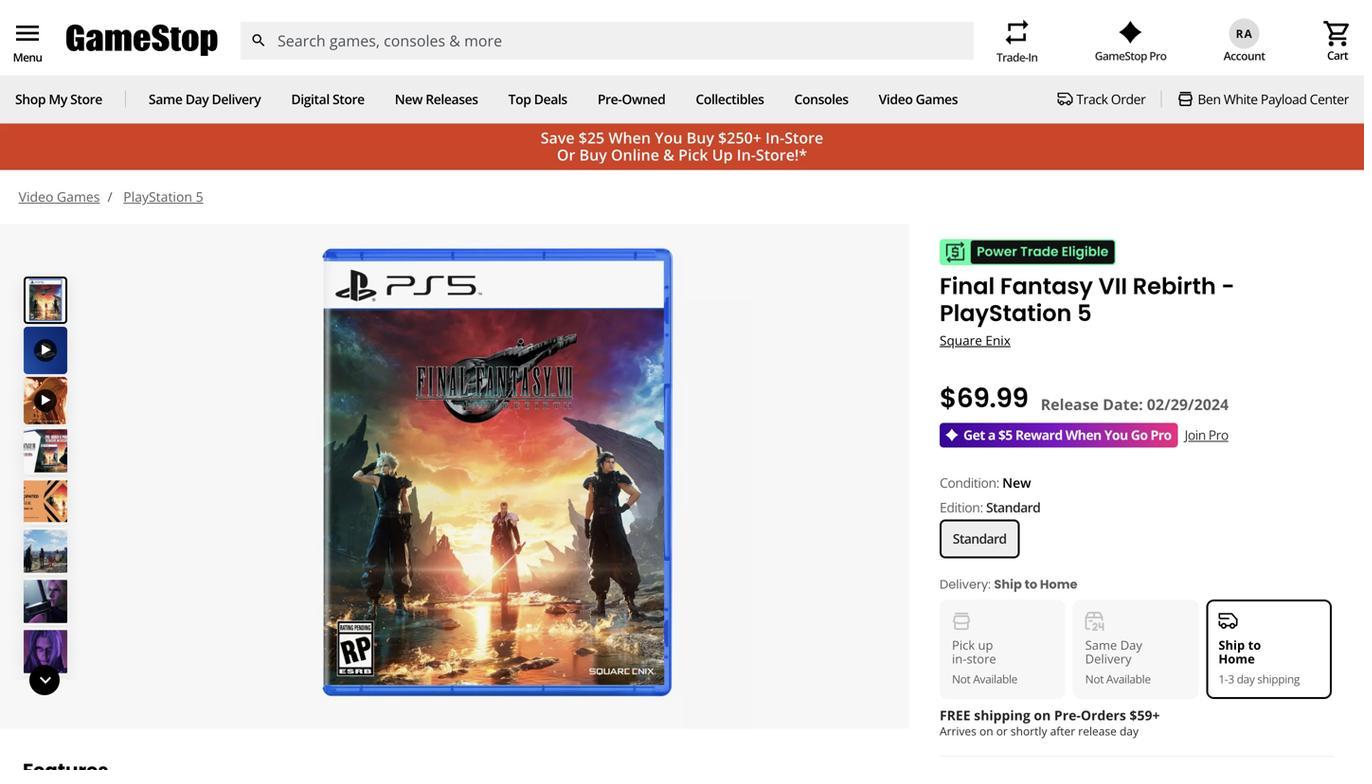 Task type: vqa. For each thing, say whether or not it's contained in the screenshot.
FREE on the bottom right of page
yes



Task type: locate. For each thing, give the bounding box(es) containing it.
home
[[1041, 576, 1078, 593], [1219, 651, 1256, 668]]

on
[[1035, 707, 1052, 725], [980, 724, 994, 739]]

0 vertical spatial playstation
[[123, 188, 192, 206]]

1 vertical spatial ship
[[1219, 637, 1246, 654]]

1 available from the left
[[974, 672, 1018, 687]]

1 horizontal spatial same
[[1086, 637, 1118, 654]]

0 vertical spatial games
[[916, 90, 958, 108]]

available down store
[[974, 672, 1018, 687]]

pick left the up
[[953, 637, 976, 654]]

1 horizontal spatial playstation
[[940, 298, 1072, 330]]

repeat trade-in
[[997, 17, 1038, 65]]

buy right or
[[580, 145, 607, 165]]

buy
[[687, 128, 715, 148], [580, 145, 607, 165]]

new
[[395, 90, 423, 108], [1003, 474, 1032, 492]]

cart
[[1328, 47, 1349, 63]]

on right or
[[1035, 707, 1052, 725]]

$5
[[999, 426, 1013, 444]]

3
[[1229, 672, 1235, 687]]

1 vertical spatial home
[[1219, 651, 1256, 668]]

same
[[149, 90, 182, 108], [1086, 637, 1118, 654]]

pick right &
[[679, 145, 709, 165]]

pick inside pick up in-store not available
[[953, 637, 976, 654]]

0 horizontal spatial pick
[[679, 145, 709, 165]]

0 horizontal spatial on
[[980, 724, 994, 739]]

ship up 3
[[1219, 637, 1246, 654]]

0 horizontal spatial when
[[609, 128, 651, 148]]

0 horizontal spatial shipping
[[975, 707, 1031, 725]]

save
[[541, 128, 575, 148]]

buy right &
[[687, 128, 715, 148]]

available inside pick up in-store not available
[[974, 672, 1018, 687]]

you inside save $25 when you buy $250+ in-store or buy online & pick up in-store!*
[[655, 128, 683, 148]]

pro
[[1150, 48, 1167, 63], [1151, 426, 1172, 444], [1209, 426, 1229, 444]]

0 horizontal spatial delivery
[[212, 90, 261, 108]]

1 vertical spatial new
[[1003, 474, 1032, 492]]

store right digital
[[333, 90, 365, 108]]

0 vertical spatial you
[[655, 128, 683, 148]]

track order link
[[1058, 90, 1146, 108]]

gamestop pro icon image
[[1120, 21, 1143, 44]]

pro right gamestop in the right top of the page
[[1150, 48, 1167, 63]]

0 horizontal spatial buy
[[580, 145, 607, 165]]

order
[[1112, 90, 1146, 108]]

1 vertical spatial shipping
[[975, 707, 1031, 725]]

-
[[1222, 270, 1236, 302]]

ship to home 1-3 day shipping
[[1219, 637, 1301, 687]]

0 vertical spatial home
[[1041, 576, 1078, 593]]

day
[[185, 90, 209, 108], [1121, 637, 1143, 654]]

0 vertical spatial video
[[879, 90, 913, 108]]

in
[[1029, 49, 1038, 65]]

1 vertical spatial video games
[[19, 188, 100, 206]]

shipping right 3
[[1258, 672, 1301, 687]]

0 vertical spatial same
[[149, 90, 182, 108]]

0 horizontal spatial available
[[974, 672, 1018, 687]]

1 horizontal spatial to
[[1249, 637, 1262, 654]]

shipping
[[1258, 672, 1301, 687], [975, 707, 1031, 725]]

ra account
[[1224, 25, 1266, 63]]

pro for gamestop pro
[[1150, 48, 1167, 63]]

you left go
[[1105, 426, 1129, 444]]

day down 'gamestop' image
[[185, 90, 209, 108]]

collectibles link
[[696, 90, 765, 108]]

playstation 5
[[123, 188, 203, 206]]

1 horizontal spatial available
[[1107, 672, 1151, 687]]

1 horizontal spatial pick
[[953, 637, 976, 654]]

digital store link
[[291, 90, 365, 108]]

you
[[655, 128, 683, 148], [1105, 426, 1129, 444]]

delivery down search button
[[212, 90, 261, 108]]

pre- inside free shipping on pre-orders $59+ arrives on or shortly after release day
[[1055, 707, 1081, 725]]

pick inside save $25 when you buy $250+ in-store or buy online & pick up in-store!*
[[679, 145, 709, 165]]

0 horizontal spatial not
[[953, 672, 971, 687]]

$250+
[[719, 128, 762, 148]]

same inside same day delivery not available
[[1086, 637, 1118, 654]]

you down owned
[[655, 128, 683, 148]]

delivery inside same day delivery not available
[[1086, 651, 1132, 668]]

5
[[196, 188, 203, 206], [1078, 298, 1093, 330]]

not down the in-
[[953, 672, 971, 687]]

track order
[[1077, 90, 1146, 108]]

0 vertical spatial day
[[1238, 672, 1256, 687]]

pre- right shortly
[[1055, 707, 1081, 725]]

0 horizontal spatial in-
[[737, 145, 756, 165]]

1 horizontal spatial shipping
[[1258, 672, 1301, 687]]

gamestop
[[1096, 48, 1148, 63]]

day right 3
[[1238, 672, 1256, 687]]

delivery for same day delivery not available
[[1086, 651, 1132, 668]]

when
[[609, 128, 651, 148], [1066, 426, 1102, 444]]

not up "orders"
[[1086, 672, 1104, 687]]

delivery for same day delivery
[[212, 90, 261, 108]]

gamestop pro link
[[1096, 21, 1167, 63]]

available
[[974, 672, 1018, 687], [1107, 672, 1151, 687]]

0 vertical spatial pick
[[679, 145, 709, 165]]

02/29/2024
[[1148, 394, 1230, 415]]

1 vertical spatial video
[[19, 188, 53, 206]]

0 horizontal spatial new
[[395, 90, 423, 108]]

0 horizontal spatial games
[[57, 188, 100, 206]]

0 horizontal spatial day
[[185, 90, 209, 108]]

vii
[[1099, 270, 1128, 302]]

0 vertical spatial shipping
[[1258, 672, 1301, 687]]

shop my store link
[[15, 90, 102, 108]]

1 vertical spatial delivery
[[1086, 651, 1132, 668]]

0 vertical spatial to
[[1025, 576, 1038, 593]]

shipping inside free shipping on pre-orders $59+ arrives on or shortly after release day
[[975, 707, 1031, 725]]

delivery up "orders"
[[1086, 651, 1132, 668]]

ben white payload center link
[[1178, 90, 1350, 108]]

day for same day delivery
[[185, 90, 209, 108]]

0 horizontal spatial store
[[70, 90, 102, 108]]

a
[[989, 426, 996, 444]]

releases
[[426, 90, 478, 108]]

delivery
[[212, 90, 261, 108], [1086, 651, 1132, 668]]

shop my store
[[15, 90, 102, 108]]

store down consoles link
[[785, 128, 824, 148]]

store
[[967, 651, 997, 668]]

top deals link
[[509, 90, 568, 108]]

1 vertical spatial you
[[1105, 426, 1129, 444]]

0 vertical spatial new
[[395, 90, 423, 108]]

0 vertical spatial day
[[185, 90, 209, 108]]

shipping right free
[[975, 707, 1031, 725]]

when right $25
[[609, 128, 651, 148]]

after
[[1051, 724, 1076, 739]]

when inside save $25 when you buy $250+ in-store or buy online & pick up in-store!*
[[609, 128, 651, 148]]

square
[[940, 332, 983, 349]]

1 vertical spatial 5
[[1078, 298, 1093, 330]]

day up $59+
[[1121, 637, 1143, 654]]

0 vertical spatial video games
[[879, 90, 958, 108]]

1 horizontal spatial video games
[[879, 90, 958, 108]]

1 horizontal spatial ship
[[1219, 637, 1246, 654]]

0 horizontal spatial video games
[[19, 188, 100, 206]]

0 vertical spatial video games link
[[879, 90, 958, 108]]

1 horizontal spatial buy
[[687, 128, 715, 148]]

not
[[953, 672, 971, 687], [1086, 672, 1104, 687]]

1 vertical spatial pre-
[[1055, 707, 1081, 725]]

video games for the right 'video games' link
[[879, 90, 958, 108]]

not inside same day delivery not available
[[1086, 672, 1104, 687]]

enix
[[986, 332, 1011, 349]]

search
[[250, 32, 267, 49]]

delivery:
[[940, 576, 991, 593]]

1 vertical spatial day
[[1120, 724, 1139, 739]]

0 horizontal spatial same
[[149, 90, 182, 108]]

1 horizontal spatial day
[[1238, 672, 1256, 687]]

1 horizontal spatial 5
[[1078, 298, 1093, 330]]

store!*
[[756, 145, 808, 165]]

0 horizontal spatial day
[[1120, 724, 1139, 739]]

same day delivery link
[[149, 90, 261, 108]]

save $25 when you buy $250+ in-store or buy online & pick up in-store!*
[[541, 128, 824, 165]]

0 horizontal spatial playstation
[[123, 188, 192, 206]]

shopping_cart cart
[[1323, 18, 1354, 63]]

1 vertical spatial when
[[1066, 426, 1102, 444]]

games
[[916, 90, 958, 108], [57, 188, 100, 206]]

1 vertical spatial playstation
[[940, 298, 1072, 330]]

center
[[1311, 90, 1350, 108]]

2 not from the left
[[1086, 672, 1104, 687]]

same up "orders"
[[1086, 637, 1118, 654]]

1 horizontal spatial delivery
[[1086, 651, 1132, 668]]

1 not from the left
[[953, 672, 971, 687]]

new right the condition
[[1003, 474, 1032, 492]]

in- right "up"
[[737, 145, 756, 165]]

0 vertical spatial delivery
[[212, 90, 261, 108]]

1 horizontal spatial video games link
[[879, 90, 958, 108]]

2 horizontal spatial store
[[785, 128, 824, 148]]

1 horizontal spatial pre-
[[1055, 707, 1081, 725]]

1 horizontal spatial video
[[879, 90, 913, 108]]

available up $59+
[[1107, 672, 1151, 687]]

day inside same day delivery not available
[[1121, 637, 1143, 654]]

1 horizontal spatial when
[[1066, 426, 1102, 444]]

search button
[[240, 22, 278, 60]]

join pro
[[1186, 426, 1229, 444]]

final fantasy vii rebirth - playstation 5 square enix
[[940, 270, 1236, 349]]

home right delivery:
[[1041, 576, 1078, 593]]

ship right delivery:
[[995, 576, 1023, 593]]

1-
[[1219, 672, 1229, 687]]

0 vertical spatial pre-
[[598, 90, 622, 108]]

1 horizontal spatial not
[[1086, 672, 1104, 687]]

1 horizontal spatial day
[[1121, 637, 1143, 654]]

1 horizontal spatial in-
[[766, 128, 785, 148]]

account
[[1224, 48, 1266, 63]]

video
[[879, 90, 913, 108], [19, 188, 53, 206]]

2 available from the left
[[1107, 672, 1151, 687]]

same day delivery
[[149, 90, 261, 108]]

Search games, consoles & more search field
[[278, 22, 940, 60]]

1 vertical spatial video games link
[[19, 188, 100, 206]]

new left releases
[[395, 90, 423, 108]]

1 horizontal spatial on
[[1035, 707, 1052, 725]]

1 vertical spatial same
[[1086, 637, 1118, 654]]

0 vertical spatial ship
[[995, 576, 1023, 593]]

gamestop image
[[66, 22, 218, 59]]

consoles link
[[795, 90, 849, 108]]

0 vertical spatial when
[[609, 128, 651, 148]]

playstation inside final fantasy vii rebirth - playstation 5 square enix
[[940, 298, 1072, 330]]

1 vertical spatial to
[[1249, 637, 1262, 654]]

home up 3
[[1219, 651, 1256, 668]]

home inside 'ship to home 1-3 day shipping'
[[1219, 651, 1256, 668]]

pro right join
[[1209, 426, 1229, 444]]

0 horizontal spatial 5
[[196, 188, 203, 206]]

digital
[[291, 90, 330, 108]]

1 horizontal spatial home
[[1219, 651, 1256, 668]]

in- right $250+
[[766, 128, 785, 148]]

0 horizontal spatial you
[[655, 128, 683, 148]]

top
[[509, 90, 531, 108]]

0 horizontal spatial to
[[1025, 576, 1038, 593]]

day right the release
[[1120, 724, 1139, 739]]

store right "my"
[[70, 90, 102, 108]]

1 vertical spatial pick
[[953, 637, 976, 654]]

when down 'release'
[[1066, 426, 1102, 444]]

trade-
[[997, 49, 1029, 65]]

ship inside 'ship to home 1-3 day shipping'
[[1219, 637, 1246, 654]]

on left or
[[980, 724, 994, 739]]

same down 'gamestop' image
[[149, 90, 182, 108]]

0 horizontal spatial video
[[19, 188, 53, 206]]

1 vertical spatial day
[[1121, 637, 1143, 654]]

consoles
[[795, 90, 849, 108]]

pre- up $25
[[598, 90, 622, 108]]



Task type: describe. For each thing, give the bounding box(es) containing it.
$25
[[579, 128, 605, 148]]

1 horizontal spatial store
[[333, 90, 365, 108]]

1 vertical spatial games
[[57, 188, 100, 206]]

deals
[[534, 90, 568, 108]]

pre-owned link
[[598, 90, 666, 108]]

new releases link
[[395, 90, 478, 108]]

same day delivery not available
[[1086, 637, 1151, 687]]

pick up in-store not available
[[953, 637, 1018, 687]]

in-
[[953, 651, 967, 668]]

shopping_cart
[[1323, 18, 1354, 49]]

available inside same day delivery not available
[[1107, 672, 1151, 687]]

ben white payload center
[[1199, 90, 1350, 108]]

playstation 5 link
[[123, 188, 203, 206]]

free
[[940, 707, 971, 725]]

pro right go
[[1151, 426, 1172, 444]]

reward
[[1016, 426, 1063, 444]]

join pro link
[[1186, 426, 1229, 444]]

release
[[1079, 724, 1117, 739]]

1 horizontal spatial new
[[1003, 474, 1032, 492]]

to inside 'ship to home 1-3 day shipping'
[[1249, 637, 1262, 654]]

$59+
[[1130, 707, 1161, 725]]

standard
[[953, 530, 1007, 548]]

store inside save $25 when you buy $250+ in-store or buy online & pick up in-store!*
[[785, 128, 824, 148]]

or
[[557, 145, 576, 165]]

video games for the leftmost 'video games' link
[[19, 188, 100, 206]]

not inside pick up in-store not available
[[953, 672, 971, 687]]

1 horizontal spatial you
[[1105, 426, 1129, 444]]

or
[[997, 724, 1008, 739]]

square enix link
[[940, 332, 1019, 349]]

delivery: ship to home
[[940, 576, 1078, 593]]

0 vertical spatial 5
[[196, 188, 203, 206]]

collectibles
[[696, 90, 765, 108]]

final
[[940, 270, 995, 302]]

new releases
[[395, 90, 478, 108]]

same for same day delivery not available
[[1086, 637, 1118, 654]]

digital store
[[291, 90, 365, 108]]

search search field
[[240, 22, 974, 60]]

owned
[[622, 90, 666, 108]]

shipping inside 'ship to home 1-3 day shipping'
[[1258, 672, 1301, 687]]

shortly
[[1011, 724, 1048, 739]]

white
[[1225, 90, 1259, 108]]

get
[[964, 426, 986, 444]]

payload
[[1262, 90, 1308, 108]]

pro for join pro
[[1209, 426, 1229, 444]]

release
[[1041, 394, 1100, 415]]

top deals
[[509, 90, 568, 108]]

go
[[1132, 426, 1148, 444]]

ra
[[1237, 25, 1254, 41]]

get a $5 reward when you go pro
[[964, 426, 1172, 444]]

0 horizontal spatial ship
[[995, 576, 1023, 593]]

gamestop pro
[[1096, 48, 1167, 63]]

my
[[49, 90, 67, 108]]

condition
[[940, 474, 997, 492]]

free shipping on pre-orders $59+ arrives on or shortly after release day
[[940, 707, 1161, 739]]

1 horizontal spatial games
[[916, 90, 958, 108]]

condition new
[[940, 474, 1032, 492]]

join
[[1186, 426, 1206, 444]]

arrives
[[940, 724, 977, 739]]

up
[[713, 145, 733, 165]]

up
[[979, 637, 994, 654]]

date:
[[1104, 394, 1144, 415]]

fantasy
[[1001, 270, 1094, 302]]

&
[[664, 145, 675, 165]]

menu menu
[[12, 18, 43, 65]]

menu
[[12, 18, 43, 48]]

final fantasy vii rebirth - playstation 5 image
[[91, 224, 910, 729]]

ben
[[1199, 90, 1222, 108]]

repeat
[[1003, 17, 1033, 47]]

$69.99
[[940, 380, 1029, 417]]

0 horizontal spatial pre-
[[598, 90, 622, 108]]

orders
[[1081, 707, 1127, 725]]

release date: 02/29/2024
[[1041, 394, 1230, 415]]

shop
[[15, 90, 46, 108]]

same for same day delivery
[[149, 90, 182, 108]]

0 horizontal spatial home
[[1041, 576, 1078, 593]]

day for same day delivery not available
[[1121, 637, 1143, 654]]

5 inside final fantasy vii rebirth - playstation 5 square enix
[[1078, 298, 1093, 330]]

menu
[[13, 49, 42, 65]]

day inside 'ship to home 1-3 day shipping'
[[1238, 672, 1256, 687]]

track
[[1077, 90, 1109, 108]]

0 horizontal spatial video games link
[[19, 188, 100, 206]]

day inside free shipping on pre-orders $59+ arrives on or shortly after release day
[[1120, 724, 1139, 739]]



